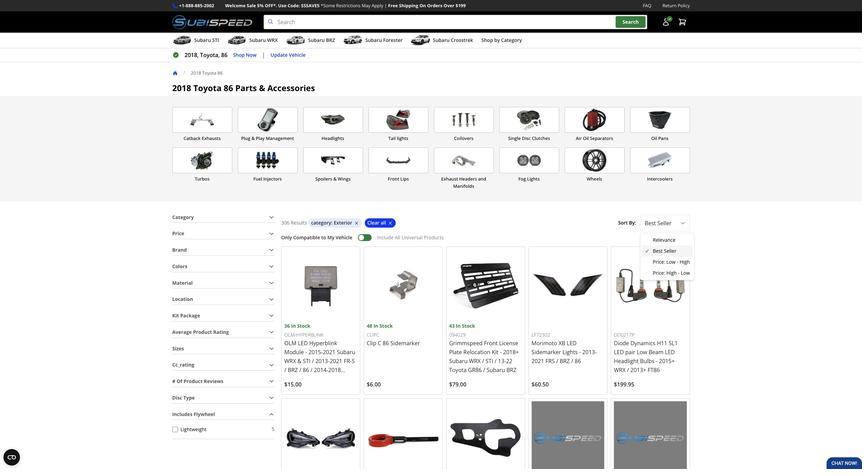 Task type: vqa. For each thing, say whether or not it's contained in the screenshot.
Oil
yes



Task type: locate. For each thing, give the bounding box(es) containing it.
best right by:
[[645, 220, 656, 227]]

high down price: low - high at the bottom right of page
[[667, 270, 677, 277]]

1 horizontal spatial low
[[681, 270, 690, 277]]

& inside button
[[334, 176, 337, 182]]

1 vertical spatial toyota
[[193, 82, 222, 94]]

86 for 2018 toyota 86 parts & accessories
[[224, 82, 233, 94]]

group
[[642, 235, 693, 279]]

& right parts
[[259, 82, 265, 94]]

wheels
[[587, 176, 603, 182]]

vehicle
[[336, 235, 353, 241]]

0 horizontal spatial stock
[[297, 323, 311, 330]]

+1-
[[179, 2, 186, 9]]

high up price: high - low
[[680, 259, 690, 266]]

return policy link
[[663, 2, 690, 9]]

094029
[[449, 332, 466, 338]]

stock for $79.00
[[462, 323, 475, 330]]

stock up 094029
[[462, 323, 475, 330]]

seller
[[658, 220, 672, 227], [664, 248, 677, 254]]

1 vertical spatial low
[[681, 270, 690, 277]]

& left wings
[[334, 176, 337, 182]]

0 vertical spatial toyota
[[202, 70, 216, 76]]

86
[[218, 70, 223, 76], [224, 82, 233, 94]]

$79.00
[[449, 381, 467, 389]]

1 vertical spatial seller
[[664, 248, 677, 254]]

low up price: high - low
[[667, 259, 676, 266]]

headers
[[460, 176, 477, 182]]

free
[[388, 2, 398, 9]]

by:
[[629, 220, 637, 226]]

86 up 2018 toyota 86 parts & accessories
[[218, 70, 223, 76]]

fuel injectors button
[[238, 148, 298, 190]]

exterior
[[334, 220, 352, 226]]

best
[[645, 220, 656, 227], [653, 248, 663, 254]]

parts
[[235, 82, 257, 94]]

0 horizontal spatial &
[[252, 135, 255, 142]]

1 vertical spatial high
[[667, 270, 677, 277]]

stock for $6.00
[[380, 323, 393, 330]]

faq link
[[643, 2, 652, 9]]

sort
[[619, 220, 628, 226]]

in right 43
[[456, 323, 461, 330]]

in inside the 43 in stock 094029
[[456, 323, 461, 330]]

toyota for 2018 toyota 86
[[202, 70, 216, 76]]

stock inside the 43 in stock 094029
[[462, 323, 475, 330]]

48
[[367, 323, 373, 330]]

& for plug
[[252, 135, 255, 142]]

0 vertical spatial &
[[259, 82, 265, 94]]

3 stock from the left
[[462, 323, 475, 330]]

best seller up relevance
[[645, 220, 672, 227]]

fuel
[[254, 176, 262, 182]]

86 for 2018 toyota 86
[[218, 70, 223, 76]]

2018 right /
[[191, 70, 201, 76]]

2 horizontal spatial stock
[[462, 323, 475, 330]]

1 vertical spatial price:
[[653, 270, 666, 277]]

toyota
[[202, 70, 216, 76], [193, 82, 222, 94]]

0 horizontal spatial oil
[[583, 135, 589, 142]]

0 vertical spatial 86
[[218, 70, 223, 76]]

wheels button
[[565, 148, 625, 190]]

- for high
[[677, 259, 679, 266]]

stock right "48" at bottom
[[380, 323, 393, 330]]

- up price: high - low
[[677, 259, 679, 266]]

play
[[256, 135, 265, 142]]

1 horizontal spatial in
[[374, 323, 379, 330]]

single
[[509, 135, 521, 142]]

seller up price: low - high at the bottom right of page
[[664, 248, 677, 254]]

price: high - low
[[653, 270, 690, 277]]

headlights button
[[303, 107, 363, 142]]

1 horizontal spatial high
[[680, 259, 690, 266]]

best down relevance
[[653, 248, 663, 254]]

0 vertical spatial 2018
[[191, 70, 201, 76]]

seller up relevance
[[658, 220, 672, 227]]

in inside 36 in stock olm-hyperblink
[[291, 323, 296, 330]]

2018 toyota 86 link
[[191, 70, 228, 76]]

code:
[[288, 2, 300, 9]]

turbos button
[[172, 148, 232, 190]]

$15.00
[[285, 381, 302, 389]]

43
[[449, 323, 455, 330]]

coilovers
[[454, 135, 474, 142]]

2 oil from the left
[[652, 135, 658, 142]]

1 horizontal spatial 86
[[224, 82, 233, 94]]

open widget image
[[3, 450, 20, 466]]

high
[[680, 259, 690, 266], [667, 270, 677, 277]]

2018 toyota 86
[[191, 70, 223, 76]]

best seller down relevance
[[653, 248, 677, 254]]

& left play
[[252, 135, 255, 142]]

price: for price: high - low
[[653, 270, 666, 277]]

1 stock from the left
[[297, 323, 311, 330]]

toyota down 2018 toyota 86
[[193, 82, 222, 94]]

policy
[[678, 2, 690, 9]]

in right 36
[[291, 323, 296, 330]]

oil right air
[[583, 135, 589, 142]]

over
[[444, 2, 455, 9]]

clear all
[[368, 220, 386, 226]]

disc
[[522, 135, 531, 142]]

2018
[[191, 70, 201, 76], [172, 82, 191, 94]]

low down price: low - high at the bottom right of page
[[681, 270, 690, 277]]

shipping
[[399, 2, 419, 9]]

1 vertical spatial -
[[679, 270, 680, 277]]

- down price: low - high at the bottom right of page
[[679, 270, 680, 277]]

2 horizontal spatial &
[[334, 176, 337, 182]]

& for spoilers
[[334, 176, 337, 182]]

$199
[[456, 2, 466, 9]]

/
[[183, 69, 185, 77]]

price: down price: low - high at the bottom right of page
[[653, 270, 666, 277]]

only compatible to my vehicle
[[281, 235, 353, 241]]

clutches
[[532, 135, 550, 142]]

use
[[278, 2, 287, 9]]

1 vertical spatial &
[[252, 135, 255, 142]]

& inside button
[[252, 135, 255, 142]]

fog lights button
[[500, 148, 559, 190]]

0 horizontal spatial 86
[[218, 70, 223, 76]]

on
[[420, 2, 426, 9]]

plug & play management button
[[238, 107, 298, 142]]

coilovers button
[[434, 107, 494, 142]]

off*.
[[265, 2, 277, 9]]

0 vertical spatial -
[[677, 259, 679, 266]]

air oil separators button
[[565, 107, 625, 142]]

toyota for 2018 toyota 86 parts & accessories
[[193, 82, 222, 94]]

$6.00
[[367, 381, 381, 389]]

group containing relevance
[[642, 235, 693, 279]]

1 horizontal spatial oil
[[652, 135, 658, 142]]

toyota right /
[[202, 70, 216, 76]]

accessories
[[268, 82, 315, 94]]

*some restrictions may apply | free shipping on orders over $199
[[321, 2, 466, 9]]

exhaust headers and manifolds button
[[434, 148, 494, 190]]

exhaust headers and manifolds
[[442, 176, 487, 190]]

0 vertical spatial price:
[[653, 259, 666, 266]]

Select... button
[[641, 215, 690, 232]]

1 in from the left
[[291, 323, 296, 330]]

1 vertical spatial best
[[653, 248, 663, 254]]

stock inside the 48 in stock clipc
[[380, 323, 393, 330]]

2 in from the left
[[374, 323, 379, 330]]

1 vertical spatial 2018
[[172, 82, 191, 94]]

2 stock from the left
[[380, 323, 393, 330]]

2 horizontal spatial in
[[456, 323, 461, 330]]

&
[[259, 82, 265, 94], [252, 135, 255, 142], [334, 176, 337, 182]]

tail lights button
[[369, 107, 429, 142]]

2 price: from the top
[[653, 270, 666, 277]]

faq
[[643, 2, 652, 9]]

fuel injectors
[[254, 176, 282, 182]]

0 vertical spatial best
[[645, 220, 656, 227]]

0 vertical spatial best seller
[[645, 220, 672, 227]]

in for $15.00
[[291, 323, 296, 330]]

air oil separators
[[576, 135, 614, 142]]

2 vertical spatial &
[[334, 176, 337, 182]]

relevance
[[653, 237, 676, 243]]

compatible
[[293, 235, 320, 241]]

in right "48" at bottom
[[374, 323, 379, 330]]

1 vertical spatial best seller
[[653, 248, 677, 254]]

stock inside 36 in stock olm-hyperblink
[[297, 323, 311, 330]]

oil pans button
[[630, 107, 690, 142]]

3 in from the left
[[456, 323, 461, 330]]

price:
[[653, 259, 666, 266], [653, 270, 666, 277]]

dd0217p
[[614, 332, 635, 338]]

seller inside select... button
[[658, 220, 672, 227]]

5%
[[257, 2, 264, 9]]

86 left parts
[[224, 82, 233, 94]]

0 horizontal spatial low
[[667, 259, 676, 266]]

1 horizontal spatial stock
[[380, 323, 393, 330]]

in inside the 48 in stock clipc
[[374, 323, 379, 330]]

tail
[[389, 135, 396, 142]]

oil
[[583, 135, 589, 142], [652, 135, 658, 142]]

fog
[[519, 176, 526, 182]]

price: down 'best seller' option
[[653, 259, 666, 266]]

1 vertical spatial 86
[[224, 82, 233, 94]]

0 vertical spatial seller
[[658, 220, 672, 227]]

in
[[291, 323, 296, 330], [374, 323, 379, 330], [456, 323, 461, 330]]

$199.95
[[614, 381, 635, 389]]

management
[[266, 135, 294, 142]]

1 price: from the top
[[653, 259, 666, 266]]

0 horizontal spatial in
[[291, 323, 296, 330]]

- for low
[[679, 270, 680, 277]]

2018 down /
[[172, 82, 191, 94]]

stock up the hyperblink
[[297, 323, 311, 330]]

oil left pans
[[652, 135, 658, 142]]



Task type: describe. For each thing, give the bounding box(es) containing it.
results
[[291, 220, 307, 226]]

tail lights
[[389, 135, 409, 142]]

1 oil from the left
[[583, 135, 589, 142]]

exhaust
[[442, 176, 458, 182]]

*some
[[321, 2, 335, 9]]

888-
[[186, 2, 195, 9]]

hyperblink
[[296, 332, 324, 338]]

injectors
[[264, 176, 282, 182]]

only
[[281, 235, 292, 241]]

lights
[[527, 176, 540, 182]]

manifolds
[[454, 183, 475, 190]]

885-
[[195, 2, 204, 9]]

olm-
[[285, 332, 296, 338]]

search input field
[[264, 15, 648, 29]]

plug
[[241, 135, 250, 142]]

spoilers & wings
[[316, 176, 351, 182]]

price: low - high
[[653, 259, 690, 266]]

36 in stock olm-hyperblink
[[285, 323, 324, 338]]

to
[[322, 235, 326, 241]]

pans
[[659, 135, 669, 142]]

sale
[[247, 2, 256, 9]]

|
[[385, 2, 387, 9]]

0 vertical spatial low
[[667, 259, 676, 266]]

sssave5
[[301, 2, 320, 9]]

sort by:
[[619, 220, 637, 226]]

apply
[[372, 2, 384, 9]]

306 results
[[281, 220, 307, 226]]

orders
[[427, 2, 443, 9]]

best seller inside option
[[653, 248, 677, 254]]

return
[[663, 2, 677, 9]]

2002
[[204, 2, 214, 9]]

0 horizontal spatial high
[[667, 270, 677, 277]]

306
[[281, 220, 290, 226]]

price: for price: low - high
[[653, 259, 666, 266]]

front
[[388, 176, 399, 182]]

exhausts
[[202, 135, 221, 142]]

may
[[362, 2, 371, 9]]

fog lights
[[519, 176, 540, 182]]

search
[[623, 19, 639, 25]]

headlights
[[322, 135, 345, 142]]

my
[[328, 235, 335, 241]]

category
[[311, 220, 331, 226]]

in for $6.00
[[374, 323, 379, 330]]

plug & play management
[[241, 135, 294, 142]]

lights
[[397, 135, 409, 142]]

in for $79.00
[[456, 323, 461, 330]]

seller inside option
[[664, 248, 677, 254]]

lf72302
[[532, 332, 551, 338]]

front lips
[[388, 176, 409, 182]]

catback exhausts button
[[172, 107, 232, 142]]

wings
[[338, 176, 351, 182]]

clear
[[368, 220, 380, 226]]

spoilers
[[316, 176, 332, 182]]

catback exhausts
[[184, 135, 221, 142]]

:
[[331, 220, 333, 226]]

best seller inside select... button
[[645, 220, 672, 227]]

lips
[[401, 176, 409, 182]]

welcome
[[225, 2, 246, 9]]

36
[[285, 323, 290, 330]]

search button
[[616, 16, 646, 28]]

43 in stock 094029
[[449, 323, 475, 338]]

oil pans
[[652, 135, 669, 142]]

2018 for 2018 toyota 86
[[191, 70, 201, 76]]

48 in stock clipc
[[367, 323, 393, 338]]

0 vertical spatial high
[[680, 259, 690, 266]]

air
[[576, 135, 582, 142]]

front lips button
[[369, 148, 429, 190]]

catback
[[184, 135, 201, 142]]

2018 for 2018 toyota 86 parts & accessories
[[172, 82, 191, 94]]

welcome sale 5% off*. use code: sssave5
[[225, 2, 320, 9]]

single disc clutches button
[[500, 107, 559, 142]]

1 horizontal spatial &
[[259, 82, 265, 94]]

best inside option
[[653, 248, 663, 254]]

best inside select... button
[[645, 220, 656, 227]]

intercoolers button
[[630, 148, 690, 190]]

stock for $15.00
[[297, 323, 311, 330]]

category : exterior
[[311, 220, 352, 226]]

intercoolers
[[648, 176, 673, 182]]

best seller option
[[642, 246, 693, 257]]



